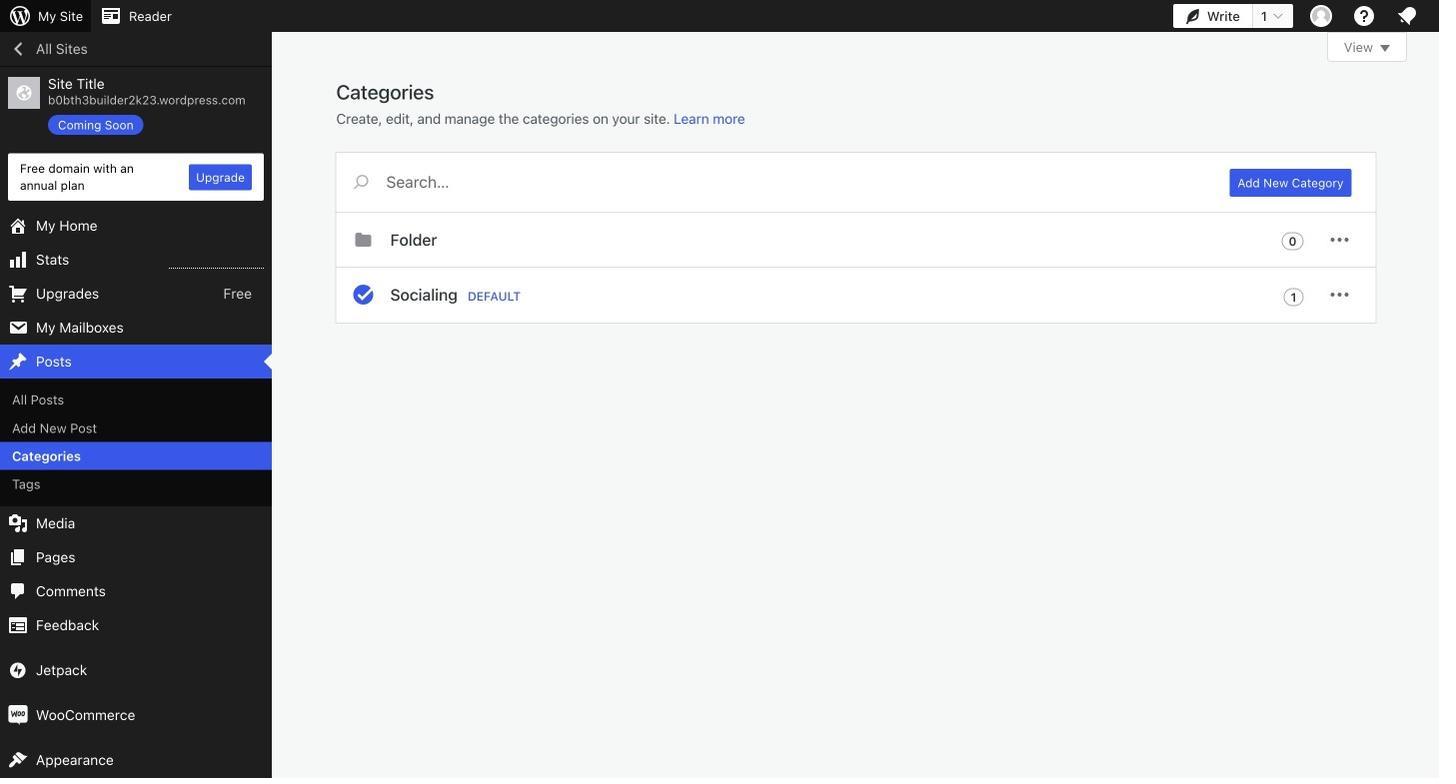 Task type: describe. For each thing, give the bounding box(es) containing it.
closed image
[[1380, 45, 1390, 52]]

my profile image
[[1311, 5, 1333, 27]]

manage your notifications image
[[1395, 4, 1419, 28]]

open search image
[[336, 170, 386, 194]]

folder image
[[351, 228, 375, 252]]

help image
[[1352, 4, 1376, 28]]

2 list item from the top
[[1430, 206, 1439, 300]]

3 list item from the top
[[1430, 300, 1439, 393]]

toggle menu image for socialing image
[[1328, 283, 1352, 307]]

Search search field
[[386, 153, 1206, 211]]

4 list item from the top
[[1430, 393, 1439, 468]]



Task type: vqa. For each thing, say whether or not it's contained in the screenshot.
second LIST ITEM from the top of the page
yes



Task type: locate. For each thing, give the bounding box(es) containing it.
socialing image
[[351, 283, 375, 307]]

highest hourly views 0 image
[[169, 256, 264, 269]]

1 vertical spatial toggle menu image
[[1328, 283, 1352, 307]]

1 toggle menu image from the top
[[1328, 228, 1352, 252]]

None search field
[[336, 153, 1206, 211]]

2 img image from the top
[[8, 706, 28, 726]]

toggle menu image for folder image
[[1328, 228, 1352, 252]]

list item
[[1430, 102, 1439, 175], [1430, 206, 1439, 300], [1430, 300, 1439, 393], [1430, 393, 1439, 468]]

1 vertical spatial img image
[[8, 706, 28, 726]]

0 vertical spatial toggle menu image
[[1328, 228, 1352, 252]]

0 vertical spatial img image
[[8, 661, 28, 681]]

main content
[[336, 32, 1407, 323]]

1 img image from the top
[[8, 661, 28, 681]]

2 toggle menu image from the top
[[1328, 283, 1352, 307]]

1 list item from the top
[[1430, 102, 1439, 175]]

img image
[[8, 661, 28, 681], [8, 706, 28, 726]]

toggle menu image
[[1328, 228, 1352, 252], [1328, 283, 1352, 307]]

row
[[336, 213, 1376, 323]]



